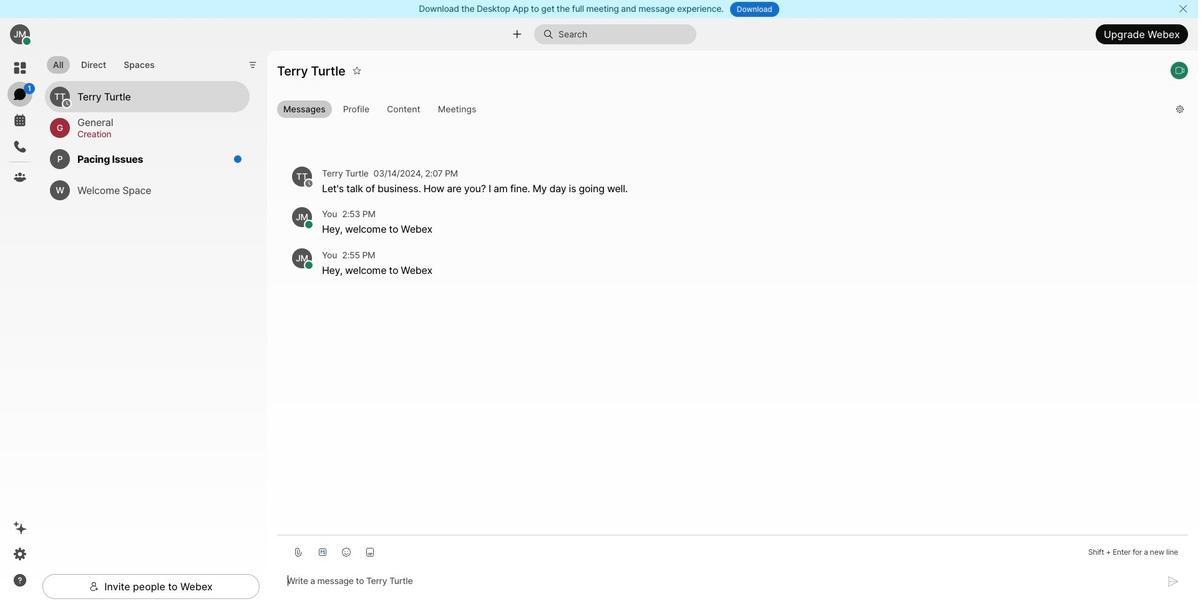 Task type: describe. For each thing, give the bounding box(es) containing it.
new messages image
[[233, 155, 242, 163]]

messages list
[[277, 132, 1188, 299]]

creation element
[[77, 127, 235, 141]]

welcome space list item
[[45, 175, 250, 206]]

cancel_16 image
[[1178, 4, 1188, 14]]

message composer toolbar element
[[277, 535, 1188, 564]]

webex tab list
[[7, 56, 35, 190]]



Task type: locate. For each thing, give the bounding box(es) containing it.
general list item
[[45, 112, 250, 143]]

pacing issues, new messages list item
[[45, 143, 250, 175]]

group
[[277, 100, 1166, 120]]

navigation
[[0, 51, 40, 604]]

tab list
[[44, 49, 164, 78]]

terry turtle list item
[[45, 81, 250, 112]]



Task type: vqa. For each thing, say whether or not it's contained in the screenshot.
general list item
yes



